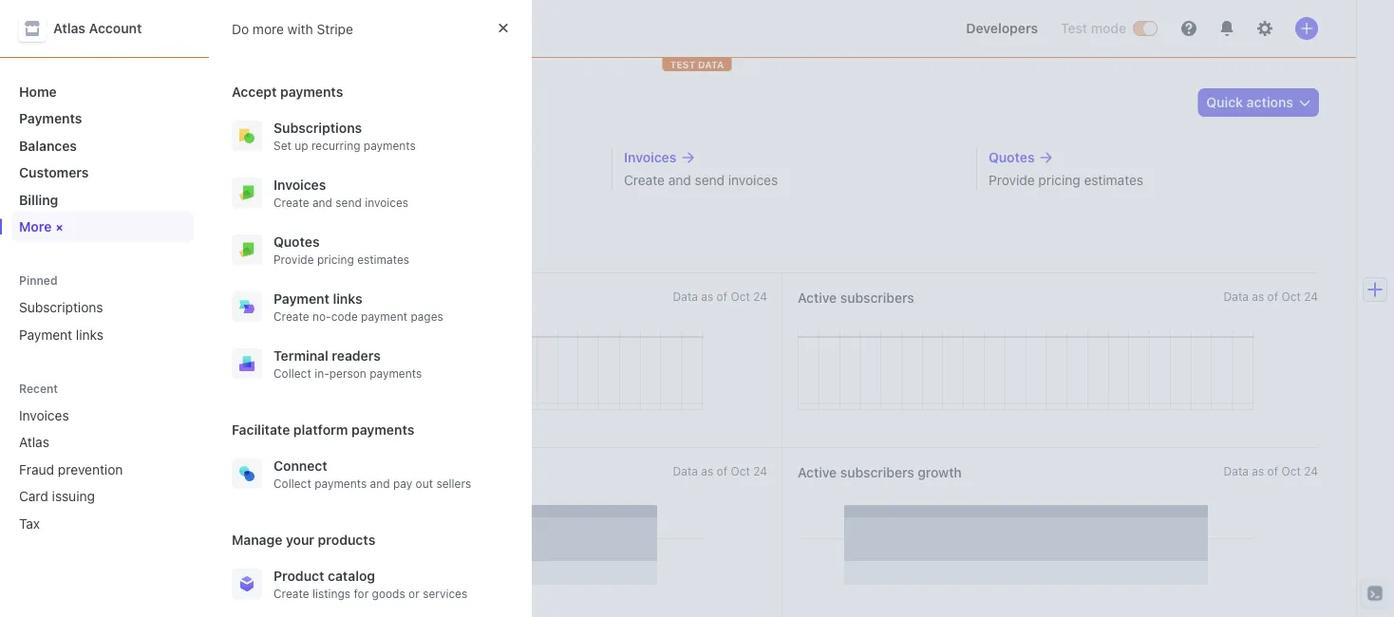 Task type: vqa. For each thing, say whether or not it's contained in the screenshot.
payments within the Connect Collect payments and pay out sellers
yes



Task type: locate. For each thing, give the bounding box(es) containing it.
1 vertical spatial estimates
[[357, 253, 410, 266]]

1 vertical spatial quotes
[[274, 234, 320, 250]]

up up growth
[[283, 172, 299, 188]]

create and send invoices
[[624, 172, 778, 188]]

0 horizontal spatial invoices link
[[11, 400, 167, 431]]

1 horizontal spatial invoices
[[274, 177, 326, 193]]

invoices inside recent element
[[19, 408, 69, 423]]

as for active subscribers
[[1253, 290, 1265, 303]]

1 horizontal spatial billing
[[247, 87, 323, 118]]

payments inside terminal readers collect in-person payments
[[370, 367, 422, 380]]

0 horizontal spatial growth
[[280, 465, 324, 481]]

1 vertical spatial subscriptions
[[259, 150, 348, 165]]

invoices down recent
[[19, 408, 69, 423]]

Search search field
[[236, 11, 772, 46]]

active
[[798, 290, 837, 306], [798, 465, 837, 481]]

pricing
[[1039, 172, 1081, 188], [317, 253, 354, 266]]

set down the accept payments
[[274, 139, 292, 152]]

1 vertical spatial active
[[798, 465, 837, 481]]

collect
[[274, 367, 311, 380], [274, 477, 311, 490]]

0 vertical spatial atlas
[[53, 20, 86, 36]]

links inside payment links create no-code payment pages
[[333, 291, 363, 307]]

2 subscribers from the top
[[841, 465, 915, 481]]

active for active subscribers growth
[[798, 465, 837, 481]]

0 vertical spatial collect
[[274, 367, 311, 380]]

links for payment links
[[76, 327, 104, 343]]

0 horizontal spatial payment
[[19, 327, 72, 343]]

stripe
[[317, 21, 353, 36]]

1 vertical spatial invoices link
[[11, 400, 167, 431]]

0 vertical spatial billing
[[247, 87, 323, 118]]

1 vertical spatial subscribers
[[841, 465, 915, 481]]

card
[[19, 489, 48, 505]]

0 vertical spatial pricing
[[1039, 172, 1081, 188]]

0 horizontal spatial provide
[[274, 253, 314, 266]]

1 vertical spatial payment
[[19, 327, 72, 343]]

subscribers for active subscribers
[[841, 290, 915, 306]]

invoices link up fraud prevention link
[[11, 400, 167, 431]]

services
[[423, 587, 468, 601]]

1 horizontal spatial links
[[333, 291, 363, 307]]

facilitate platform payments
[[232, 422, 415, 438]]

0 horizontal spatial invoices
[[365, 196, 409, 209]]

subscriptions inside subscriptions set up recurring payments
[[274, 120, 362, 136]]

or
[[409, 587, 420, 601]]

invoices
[[729, 172, 778, 188], [365, 196, 409, 209]]

invoices create and send invoices
[[274, 177, 409, 209]]

payment inside payment links create no-code payment pages
[[274, 291, 330, 307]]

2 mrr from the top
[[247, 465, 276, 481]]

oct for mrr
[[731, 290, 751, 303]]

accept payments
[[232, 84, 343, 100]]

subscriptions link up payment links
[[11, 292, 194, 323]]

0 horizontal spatial subscriptions link
[[11, 292, 194, 323]]

1 horizontal spatial send
[[695, 172, 725, 188]]

customers link
[[11, 157, 194, 188]]

recurring
[[312, 139, 361, 152], [303, 172, 359, 188]]

0 vertical spatial recurring
[[312, 139, 361, 152]]

payments up subscriptions set up recurring payments
[[280, 84, 343, 100]]

1 horizontal spatial pricing
[[1039, 172, 1081, 188]]

invoices down subscriptions set up recurring payments
[[274, 177, 326, 193]]

1 vertical spatial atlas
[[19, 435, 49, 450]]

1 vertical spatial recurring
[[303, 172, 359, 188]]

1 vertical spatial invoices
[[365, 196, 409, 209]]

2 horizontal spatial and
[[669, 172, 692, 188]]

home
[[19, 84, 57, 99]]

0 horizontal spatial pricing
[[317, 253, 354, 266]]

subscriptions link
[[259, 148, 589, 167], [11, 292, 194, 323]]

1 horizontal spatial payment
[[274, 291, 330, 307]]

payments up connect collect payments and pay out sellers
[[352, 422, 415, 438]]

of for active subscribers growth
[[1268, 465, 1279, 478]]

payment links link
[[11, 319, 194, 350]]

mode
[[1092, 20, 1127, 36]]

atlas up fraud
[[19, 435, 49, 450]]

subscriptions inside the pinned element
[[19, 300, 103, 315]]

0 vertical spatial quotes
[[989, 150, 1035, 165]]

1 mrr from the top
[[247, 290, 276, 306]]

0 vertical spatial send
[[695, 172, 725, 188]]

0 horizontal spatial invoices
[[19, 408, 69, 423]]

billing link
[[11, 184, 194, 215]]

quotes inside quotes provide pricing estimates
[[274, 234, 320, 250]]

0 vertical spatial up
[[295, 139, 308, 152]]

mrr
[[247, 290, 276, 306], [247, 465, 276, 481]]

1 horizontal spatial estimates
[[1085, 172, 1144, 188]]

1 vertical spatial billing
[[19, 192, 58, 208]]

1 active from the top
[[798, 290, 837, 306]]

sellers
[[437, 477, 472, 490]]

fraud prevention
[[19, 462, 123, 477]]

mrr down growth
[[247, 290, 276, 306]]

0 horizontal spatial estimates
[[357, 253, 410, 266]]

1 subscribers from the top
[[841, 290, 915, 306]]

1 horizontal spatial provide
[[989, 172, 1035, 188]]

oct for active subscribers
[[1282, 290, 1302, 303]]

payments down readers
[[370, 367, 422, 380]]

1 collect from the top
[[274, 367, 311, 380]]

payment up recent
[[19, 327, 72, 343]]

atlas link
[[11, 427, 167, 458]]

quotes link
[[989, 148, 1319, 167]]

mrr for mrr growth
[[247, 465, 276, 481]]

1 horizontal spatial atlas
[[53, 20, 86, 36]]

collect down 'connect'
[[274, 477, 311, 490]]

0 horizontal spatial atlas
[[19, 435, 49, 450]]

1 horizontal spatial quotes
[[989, 150, 1035, 165]]

payment
[[274, 291, 330, 307], [19, 327, 72, 343]]

0 horizontal spatial quotes
[[274, 234, 320, 250]]

as for mrr
[[702, 290, 714, 303]]

payments down 'connect'
[[315, 477, 367, 490]]

1 horizontal spatial subscriptions link
[[259, 148, 589, 167]]

account
[[89, 20, 142, 36]]

0 vertical spatial active
[[798, 290, 837, 306]]

person
[[330, 367, 367, 380]]

0 vertical spatial mrr
[[247, 290, 276, 306]]

terminal readers collect in-person payments
[[274, 348, 422, 380]]

products
[[318, 533, 376, 548]]

0 horizontal spatial links
[[76, 327, 104, 343]]

of
[[717, 290, 728, 303], [1268, 290, 1279, 303], [717, 465, 728, 478], [1268, 465, 1279, 478]]

recurring down subscriptions set up recurring payments
[[303, 172, 359, 188]]

out
[[416, 477, 433, 490]]

growth
[[280, 465, 324, 481], [918, 465, 962, 481]]

0 vertical spatial links
[[333, 291, 363, 307]]

billing up more
[[19, 192, 58, 208]]

quotes down invoices create and send invoices
[[274, 234, 320, 250]]

provide inside quotes provide pricing estimates
[[274, 253, 314, 266]]

2 vertical spatial invoices
[[19, 408, 69, 423]]

create inside invoices create and send invoices
[[274, 196, 309, 209]]

collect inside connect collect payments and pay out sellers
[[274, 477, 311, 490]]

estimates down quotes "link"
[[1085, 172, 1144, 188]]

atlas for atlas account
[[53, 20, 86, 36]]

set up recurring payments
[[259, 172, 422, 188]]

fraud
[[19, 462, 54, 477]]

active for active subscribers
[[798, 290, 837, 306]]

24 for active subscribers
[[1305, 290, 1319, 303]]

subscribers
[[841, 290, 915, 306], [841, 465, 915, 481]]

subscriptions link up set up recurring payments
[[259, 148, 589, 167]]

1 vertical spatial send
[[336, 196, 362, 209]]

subscriptions down the accept payments
[[274, 120, 362, 136]]

data for mrr
[[673, 290, 698, 303]]

0 horizontal spatial send
[[336, 196, 362, 209]]

0 vertical spatial subscribers
[[841, 290, 915, 306]]

0 horizontal spatial and
[[313, 196, 333, 209]]

tax
[[19, 516, 40, 532]]

1 vertical spatial mrr
[[247, 465, 276, 481]]

2 vertical spatial subscriptions
[[19, 300, 103, 315]]

subscriptions up payment links
[[19, 300, 103, 315]]

1 vertical spatial set
[[259, 172, 280, 188]]

more
[[253, 21, 284, 36]]

payment inside the pinned element
[[19, 327, 72, 343]]

set up growth
[[259, 172, 280, 188]]

subscriptions up set up recurring payments
[[259, 150, 348, 165]]

0 vertical spatial estimates
[[1085, 172, 1144, 188]]

estimates inside quotes provide pricing estimates
[[357, 253, 410, 266]]

2 vertical spatial and
[[370, 477, 390, 490]]

issuing
[[52, 489, 95, 505]]

0 vertical spatial set
[[274, 139, 292, 152]]

billing up subscriptions set up recurring payments
[[247, 87, 323, 118]]

test
[[671, 59, 696, 70]]

data
[[673, 290, 698, 303], [1224, 290, 1249, 303], [673, 465, 698, 478], [1224, 465, 1249, 478]]

subscriptions
[[274, 120, 362, 136], [259, 150, 348, 165], [19, 300, 103, 315]]

subscribers for active subscribers growth
[[841, 465, 915, 481]]

0 horizontal spatial billing
[[19, 192, 58, 208]]

mrr for mrr
[[247, 290, 276, 306]]

data as of oct 24 for mrr
[[673, 290, 768, 303]]

atlas inside recent element
[[19, 435, 49, 450]]

payment for payment links
[[19, 327, 72, 343]]

data for active subscribers growth
[[1224, 465, 1249, 478]]

code
[[331, 310, 358, 323]]

billing
[[247, 87, 323, 118], [19, 192, 58, 208]]

collect down terminal
[[274, 367, 311, 380]]

quotes up provide pricing estimates
[[989, 150, 1035, 165]]

recurring up set up recurring payments
[[312, 139, 361, 152]]

2 active from the top
[[798, 465, 837, 481]]

0 vertical spatial invoices
[[624, 150, 677, 165]]

invoices link up create and send invoices
[[624, 148, 954, 167]]

and
[[669, 172, 692, 188], [313, 196, 333, 209], [370, 477, 390, 490]]

data for mrr growth
[[673, 465, 698, 478]]

fraud prevention link
[[11, 454, 167, 485]]

active subscribers
[[798, 290, 915, 306]]

1 vertical spatial and
[[313, 196, 333, 209]]

data as of oct 24
[[673, 290, 768, 303], [1224, 290, 1319, 303], [673, 465, 768, 478], [1224, 465, 1319, 478]]

pages
[[411, 310, 444, 323]]

0 vertical spatial invoices
[[729, 172, 778, 188]]

oct for active subscribers growth
[[1282, 465, 1302, 478]]

invoices up create and send invoices
[[624, 150, 677, 165]]

1 vertical spatial links
[[76, 327, 104, 343]]

estimates
[[1085, 172, 1144, 188], [357, 253, 410, 266]]

payments
[[280, 84, 343, 100], [364, 139, 416, 152], [362, 172, 422, 188], [370, 367, 422, 380], [352, 422, 415, 438], [315, 477, 367, 490]]

create
[[624, 172, 665, 188], [274, 196, 309, 209], [274, 310, 309, 323], [274, 587, 309, 601]]

do
[[232, 21, 249, 36]]

links for payment links create no-code payment pages
[[333, 291, 363, 307]]

as
[[702, 290, 714, 303], [1253, 290, 1265, 303], [702, 465, 714, 478], [1253, 465, 1265, 478]]

estimates up payment links create no-code payment pages
[[357, 253, 410, 266]]

1 horizontal spatial invoices
[[729, 172, 778, 188]]

1 vertical spatial provide
[[274, 253, 314, 266]]

1 vertical spatial pricing
[[317, 253, 354, 266]]

0 vertical spatial payment
[[274, 291, 330, 307]]

recent
[[19, 382, 58, 395]]

quotes for quotes provide pricing estimates
[[274, 234, 320, 250]]

close menu image
[[498, 22, 509, 33]]

invoices link
[[624, 148, 954, 167], [11, 400, 167, 431]]

invoices inside invoices create and send invoices
[[365, 196, 409, 209]]

1 vertical spatial collect
[[274, 477, 311, 490]]

2 collect from the top
[[274, 477, 311, 490]]

invoices
[[624, 150, 677, 165], [274, 177, 326, 193], [19, 408, 69, 423]]

listings
[[313, 587, 351, 601]]

up up set up recurring payments
[[295, 139, 308, 152]]

payments up set up recurring payments
[[364, 139, 416, 152]]

0 vertical spatial and
[[669, 172, 692, 188]]

1 horizontal spatial growth
[[918, 465, 962, 481]]

recent element
[[0, 400, 209, 539]]

atlas left account
[[53, 20, 86, 36]]

links
[[333, 291, 363, 307], [76, 327, 104, 343]]

more
[[19, 219, 52, 235]]

provide
[[989, 172, 1035, 188], [274, 253, 314, 266]]

quotes
[[989, 150, 1035, 165], [274, 234, 320, 250]]

up
[[295, 139, 308, 152], [283, 172, 299, 188]]

0 vertical spatial subscriptions
[[274, 120, 362, 136]]

up inside subscriptions set up recurring payments
[[295, 139, 308, 152]]

1 vertical spatial invoices
[[274, 177, 326, 193]]

and inside connect collect payments and pay out sellers
[[370, 477, 390, 490]]

atlas inside button
[[53, 20, 86, 36]]

mrr down facilitate
[[247, 465, 276, 481]]

test mode
[[1061, 20, 1127, 36]]

1 growth from the left
[[280, 465, 324, 481]]

payment up no-
[[274, 291, 330, 307]]

links inside the pinned element
[[76, 327, 104, 343]]

provide pricing estimates
[[989, 172, 1144, 188]]

0 vertical spatial invoices link
[[624, 148, 954, 167]]

send
[[695, 172, 725, 188], [336, 196, 362, 209]]

1 vertical spatial up
[[283, 172, 299, 188]]

1 horizontal spatial and
[[370, 477, 390, 490]]

quotes inside "link"
[[989, 150, 1035, 165]]



Task type: describe. For each thing, give the bounding box(es) containing it.
of for active subscribers
[[1268, 290, 1279, 303]]

card issuing
[[19, 489, 95, 505]]

data as of oct 24 for active subscribers
[[1224, 290, 1319, 303]]

+
[[52, 220, 69, 237]]

payment links create no-code payment pages
[[274, 291, 444, 323]]

create inside payment links create no-code payment pages
[[274, 310, 309, 323]]

atlas account button
[[19, 15, 161, 42]]

collect inside terminal readers collect in-person payments
[[274, 367, 311, 380]]

with
[[288, 21, 313, 36]]

tax link
[[11, 508, 167, 539]]

accept
[[232, 84, 277, 100]]

growth
[[247, 238, 313, 260]]

developers
[[967, 20, 1039, 36]]

card issuing link
[[11, 481, 167, 512]]

for
[[354, 587, 369, 601]]

oct for mrr growth
[[731, 465, 751, 478]]

2 horizontal spatial invoices
[[624, 150, 677, 165]]

core navigation links element
[[11, 76, 194, 242]]

of for mrr growth
[[717, 465, 728, 478]]

of for mrr
[[717, 290, 728, 303]]

do more with stripe
[[232, 21, 353, 36]]

test
[[1061, 20, 1088, 36]]

quotes provide pricing estimates
[[274, 234, 410, 266]]

1 vertical spatial subscriptions link
[[11, 292, 194, 323]]

prevention
[[58, 462, 123, 477]]

pinned element
[[11, 292, 194, 350]]

pinned
[[19, 274, 58, 287]]

data as of oct 24 for mrr growth
[[673, 465, 768, 478]]

atlas account
[[53, 20, 142, 36]]

your
[[286, 533, 315, 548]]

payments
[[19, 111, 82, 126]]

quotes for quotes
[[989, 150, 1035, 165]]

payments link
[[11, 103, 194, 134]]

balances
[[19, 138, 77, 153]]

search
[[266, 20, 310, 36]]

payments inside subscriptions set up recurring payments
[[364, 139, 416, 152]]

facilitate
[[232, 422, 290, 438]]

mrr growth
[[247, 465, 324, 481]]

developers link
[[959, 13, 1046, 44]]

data for active subscribers
[[1224, 290, 1249, 303]]

goods
[[372, 587, 406, 601]]

accept payments element
[[224, 111, 517, 389]]

payment for payment links create no-code payment pages
[[274, 291, 330, 307]]

no-
[[313, 310, 331, 323]]

24 for mrr
[[754, 290, 768, 303]]

as for mrr growth
[[702, 465, 714, 478]]

catalog
[[328, 569, 375, 584]]

payments inside connect collect payments and pay out sellers
[[315, 477, 367, 490]]

customers
[[19, 165, 89, 181]]

data
[[698, 59, 724, 70]]

connect
[[274, 458, 328, 474]]

24 for active subscribers growth
[[1305, 465, 1319, 478]]

2 growth from the left
[[918, 465, 962, 481]]

create inside product catalog create listings for goods or services
[[274, 587, 309, 601]]

atlas for atlas
[[19, 435, 49, 450]]

readers
[[332, 348, 381, 364]]

as for active subscribers growth
[[1253, 465, 1265, 478]]

home link
[[11, 76, 194, 107]]

set inside subscriptions set up recurring payments
[[274, 139, 292, 152]]

recent navigation links element
[[0, 381, 209, 539]]

product
[[274, 569, 325, 584]]

manage your products
[[232, 533, 376, 548]]

terminal
[[274, 348, 329, 364]]

invoices inside invoices create and send invoices
[[274, 177, 326, 193]]

more +
[[19, 219, 69, 237]]

and inside invoices create and send invoices
[[313, 196, 333, 209]]

0 vertical spatial provide
[[989, 172, 1035, 188]]

data as of oct 24 for active subscribers growth
[[1224, 465, 1319, 478]]

connect collect payments and pay out sellers
[[274, 458, 472, 490]]

manage
[[232, 533, 283, 548]]

product catalog create listings for goods or services
[[274, 569, 468, 601]]

payment links
[[19, 327, 104, 343]]

active subscribers growth
[[798, 465, 962, 481]]

payments down subscriptions set up recurring payments
[[362, 172, 422, 188]]

test data
[[671, 59, 724, 70]]

billing inside core navigation links element
[[19, 192, 58, 208]]

invoices link inside recent element
[[11, 400, 167, 431]]

1 horizontal spatial invoices link
[[624, 148, 954, 167]]

payment
[[361, 310, 408, 323]]

0 vertical spatial subscriptions link
[[259, 148, 589, 167]]

24 for mrr growth
[[754, 465, 768, 478]]

send inside invoices create and send invoices
[[336, 196, 362, 209]]

balances link
[[11, 130, 194, 161]]

recurring inside subscriptions set up recurring payments
[[312, 139, 361, 152]]

pricing inside quotes provide pricing estimates
[[317, 253, 354, 266]]

subscriptions set up recurring payments
[[274, 120, 416, 152]]

pinned navigation links element
[[11, 273, 194, 350]]

notifications image
[[1220, 21, 1235, 36]]

in-
[[315, 367, 330, 380]]

platform
[[294, 422, 348, 438]]

pay
[[393, 477, 413, 490]]



